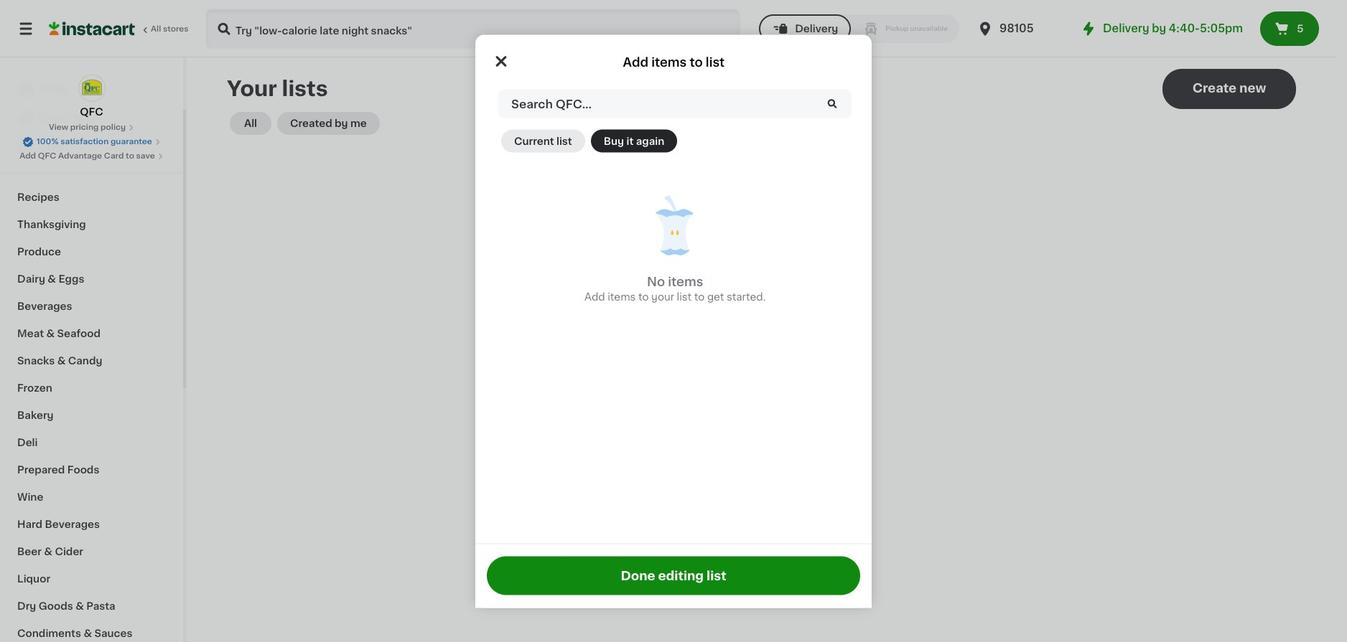 Task type: describe. For each thing, give the bounding box(es) containing it.
no for lists
[[727, 298, 745, 310]]

sauces
[[94, 629, 133, 639]]

create new
[[1193, 83, 1267, 94]]

all for all
[[244, 119, 257, 129]]

to left your
[[639, 292, 649, 302]]

wine
[[17, 493, 43, 503]]

lists for no
[[748, 298, 774, 310]]

it inside buy it again button
[[627, 136, 634, 146]]

delivery by 4:40-5:05pm
[[1104, 23, 1244, 34]]

list_add_items dialog
[[476, 34, 872, 609]]

& inside dry goods & pasta "link"
[[76, 602, 84, 612]]

add qfc advantage card to save
[[19, 152, 155, 160]]

all button
[[230, 112, 272, 135]]

created
[[290, 119, 332, 129]]

get
[[708, 292, 724, 302]]

dry goods & pasta
[[17, 602, 115, 612]]

0 vertical spatial buy it again
[[40, 113, 101, 123]]

view pricing policy link
[[49, 122, 134, 134]]

again inside button
[[636, 136, 665, 146]]

started.
[[727, 292, 766, 302]]

items for add
[[652, 56, 687, 68]]

buy inside buy it again button
[[604, 136, 624, 146]]

100%
[[37, 138, 59, 146]]

5 button
[[1261, 11, 1320, 46]]

5:05pm
[[1201, 23, 1244, 34]]

advantage
[[58, 152, 102, 160]]

thanksgiving
[[17, 220, 86, 230]]

view pricing policy
[[49, 124, 126, 131]]

add items to list
[[623, 56, 725, 68]]

snacks & candy link
[[9, 348, 175, 375]]

all stores
[[151, 25, 189, 33]]

current list button
[[501, 129, 585, 152]]

snacks & candy
[[17, 356, 102, 366]]

editing
[[658, 571, 704, 582]]

& for meat
[[46, 329, 55, 339]]

recipes
[[17, 193, 59, 203]]

dairy
[[17, 274, 45, 284]]

search
[[512, 98, 553, 109]]

deli link
[[9, 430, 175, 457]]

all stores link
[[49, 9, 190, 49]]

liquor link
[[9, 566, 175, 593]]

shop
[[40, 84, 67, 94]]

delivery for delivery
[[795, 24, 839, 34]]

beer & cider
[[17, 547, 83, 558]]

prepared
[[17, 466, 65, 476]]

items for no
[[668, 277, 704, 288]]

5
[[1298, 24, 1304, 34]]

produce
[[17, 247, 61, 257]]

delivery button
[[760, 14, 852, 43]]

eggs
[[58, 274, 84, 284]]

thanksgiving link
[[9, 211, 175, 239]]

condiments
[[17, 629, 81, 639]]

no for items
[[647, 277, 665, 288]]

buy it again inside button
[[604, 136, 665, 146]]

frozen
[[17, 384, 52, 394]]

& for condiments
[[84, 629, 92, 639]]

wine link
[[9, 484, 175, 512]]

no items add items to your list to get started.
[[585, 277, 766, 302]]

100% satisfaction guarantee
[[37, 138, 152, 146]]

satisfaction
[[60, 138, 109, 146]]

save
[[136, 152, 155, 160]]

your lists
[[227, 78, 328, 99]]

goods
[[39, 602, 73, 612]]

cider
[[55, 547, 83, 558]]

dairy & eggs link
[[9, 266, 175, 293]]

hard beverages
[[17, 520, 100, 530]]

create new button
[[1163, 69, 1297, 109]]

qfc logo image
[[78, 75, 105, 102]]

condiments & sauces link
[[9, 621, 175, 643]]

2 vertical spatial items
[[608, 292, 636, 302]]

list inside no items add items to your list to get started.
[[677, 292, 692, 302]]

deli
[[17, 438, 38, 448]]

new
[[1240, 83, 1267, 94]]

created by me button
[[277, 112, 380, 135]]

bakery
[[17, 411, 54, 421]]

dairy & eggs
[[17, 274, 84, 284]]

prepared foods link
[[9, 457, 175, 484]]

add for add qfc advantage card to save
[[19, 152, 36, 160]]

done
[[621, 571, 656, 582]]

create
[[1193, 83, 1237, 94]]

your
[[227, 78, 277, 99]]

stores
[[163, 25, 189, 33]]

done editing list
[[621, 571, 727, 582]]

to left get
[[695, 292, 705, 302]]



Task type: locate. For each thing, give the bounding box(es) containing it.
me
[[351, 119, 367, 129]]

buy it again button
[[591, 129, 678, 152]]

& for beer
[[44, 547, 52, 558]]

it up view
[[63, 113, 70, 123]]

by inside delivery by 4:40-5:05pm link
[[1152, 23, 1167, 34]]

2 vertical spatial add
[[585, 292, 605, 302]]

1 vertical spatial qfc
[[38, 152, 56, 160]]

buy
[[40, 113, 61, 123], [604, 136, 624, 146]]

liquor
[[17, 575, 50, 585]]

lists link
[[9, 132, 175, 161]]

1 vertical spatial lists
[[748, 298, 774, 310]]

0 horizontal spatial again
[[73, 113, 101, 123]]

by left 4:40-
[[1152, 23, 1167, 34]]

&
[[48, 274, 56, 284], [46, 329, 55, 339], [57, 356, 66, 366], [44, 547, 52, 558], [76, 602, 84, 612], [84, 629, 92, 639]]

it
[[63, 113, 70, 123], [627, 136, 634, 146]]

0 vertical spatial items
[[652, 56, 687, 68]]

beer & cider link
[[9, 539, 175, 566]]

1 horizontal spatial qfc
[[80, 107, 103, 117]]

& left eggs
[[48, 274, 56, 284]]

1 horizontal spatial all
[[244, 119, 257, 129]]

0 horizontal spatial qfc
[[38, 152, 56, 160]]

search qfc...
[[512, 98, 592, 109]]

yet
[[776, 298, 797, 310]]

your
[[652, 292, 675, 302]]

snacks
[[17, 356, 55, 366]]

search qfc... button
[[499, 89, 852, 118]]

1 vertical spatial items
[[668, 277, 704, 288]]

0 horizontal spatial lists
[[282, 78, 328, 99]]

0 horizontal spatial buy it again
[[40, 113, 101, 123]]

lists up created
[[282, 78, 328, 99]]

buy right current list
[[604, 136, 624, 146]]

by
[[1152, 23, 1167, 34], [335, 119, 348, 129]]

no inside no items add items to your list to get started.
[[647, 277, 665, 288]]

beverages up cider
[[45, 520, 100, 530]]

no right get
[[727, 298, 745, 310]]

produce link
[[9, 239, 175, 266]]

to up search qfc... button
[[690, 56, 703, 68]]

1 horizontal spatial by
[[1152, 23, 1167, 34]]

0 vertical spatial by
[[1152, 23, 1167, 34]]

& inside the dairy & eggs link
[[48, 274, 56, 284]]

1 vertical spatial buy
[[604, 136, 624, 146]]

meat
[[17, 329, 44, 339]]

meat & seafood
[[17, 329, 101, 339]]

bakery link
[[9, 402, 175, 430]]

0 vertical spatial lists
[[282, 78, 328, 99]]

pricing
[[70, 124, 99, 131]]

& inside "meat & seafood" link
[[46, 329, 55, 339]]

delivery for delivery by 4:40-5:05pm
[[1104, 23, 1150, 34]]

service type group
[[760, 14, 960, 43]]

current
[[514, 136, 554, 146]]

1 horizontal spatial delivery
[[1104, 23, 1150, 34]]

& right meat
[[46, 329, 55, 339]]

& right beer
[[44, 547, 52, 558]]

current list
[[514, 136, 572, 146]]

qfc...
[[556, 98, 592, 109]]

no up your
[[647, 277, 665, 288]]

by left me
[[335, 119, 348, 129]]

it inside the buy it again link
[[63, 113, 70, 123]]

candy
[[68, 356, 102, 366]]

buy inside the buy it again link
[[40, 113, 61, 123]]

0 horizontal spatial add
[[19, 152, 36, 160]]

qfc
[[80, 107, 103, 117], [38, 152, 56, 160]]

hard
[[17, 520, 42, 530]]

& left sauces
[[84, 629, 92, 639]]

view
[[49, 124, 68, 131]]

1 horizontal spatial no
[[727, 298, 745, 310]]

by inside created by me button
[[335, 119, 348, 129]]

add up recipes
[[19, 152, 36, 160]]

lists
[[40, 142, 65, 152]]

recipes link
[[9, 184, 175, 211]]

98105
[[1000, 23, 1034, 34]]

0 vertical spatial beverages
[[17, 302, 72, 312]]

add inside no items add items to your list to get started.
[[585, 292, 605, 302]]

1 vertical spatial all
[[244, 119, 257, 129]]

by for delivery
[[1152, 23, 1167, 34]]

0 horizontal spatial it
[[63, 113, 70, 123]]

0 vertical spatial add
[[623, 56, 649, 68]]

dry
[[17, 602, 36, 612]]

shop link
[[9, 75, 175, 103]]

1 horizontal spatial buy it again
[[604, 136, 665, 146]]

1 vertical spatial it
[[627, 136, 634, 146]]

2 horizontal spatial add
[[623, 56, 649, 68]]

it down search qfc... button
[[627, 136, 634, 146]]

all
[[151, 25, 161, 33], [244, 119, 257, 129]]

to
[[690, 56, 703, 68], [126, 152, 134, 160], [639, 292, 649, 302], [695, 292, 705, 302]]

& for snacks
[[57, 356, 66, 366]]

instacart logo image
[[49, 20, 135, 37]]

list right current
[[557, 136, 572, 146]]

list up search qfc... button
[[706, 56, 725, 68]]

None search field
[[205, 9, 741, 49]]

add for add items to list
[[623, 56, 649, 68]]

qfc up view pricing policy "link"
[[80, 107, 103, 117]]

delivery inside button
[[795, 24, 839, 34]]

foods
[[67, 466, 99, 476]]

delivery
[[1104, 23, 1150, 34], [795, 24, 839, 34]]

& inside beer & cider link
[[44, 547, 52, 558]]

buy it again down search qfc... button
[[604, 136, 665, 146]]

1 horizontal spatial again
[[636, 136, 665, 146]]

add
[[623, 56, 649, 68], [19, 152, 36, 160], [585, 292, 605, 302]]

0 vertical spatial it
[[63, 113, 70, 123]]

0 vertical spatial qfc
[[80, 107, 103, 117]]

to down guarantee
[[126, 152, 134, 160]]

no
[[647, 277, 665, 288], [727, 298, 745, 310]]

list right your
[[677, 292, 692, 302]]

qfc down 'lists'
[[38, 152, 56, 160]]

policy
[[101, 124, 126, 131]]

all inside button
[[244, 119, 257, 129]]

dry goods & pasta link
[[9, 593, 175, 621]]

again up view pricing policy
[[73, 113, 101, 123]]

0 vertical spatial all
[[151, 25, 161, 33]]

items up search qfc... button
[[652, 56, 687, 68]]

& for dairy
[[48, 274, 56, 284]]

& inside snacks & candy link
[[57, 356, 66, 366]]

1 horizontal spatial it
[[627, 136, 634, 146]]

beverages link
[[9, 293, 175, 320]]

items up your
[[668, 277, 704, 288]]

4:40-
[[1169, 23, 1201, 34]]

1 vertical spatial again
[[636, 136, 665, 146]]

1 horizontal spatial lists
[[748, 298, 774, 310]]

card
[[104, 152, 124, 160]]

condiments & sauces
[[17, 629, 133, 639]]

items
[[652, 56, 687, 68], [668, 277, 704, 288], [608, 292, 636, 302]]

list right editing
[[707, 571, 727, 582]]

guarantee
[[111, 138, 152, 146]]

& left pasta
[[76, 602, 84, 612]]

0 horizontal spatial all
[[151, 25, 161, 33]]

pasta
[[86, 602, 115, 612]]

lists left yet
[[748, 298, 774, 310]]

hard beverages link
[[9, 512, 175, 539]]

1 vertical spatial add
[[19, 152, 36, 160]]

0 horizontal spatial no
[[647, 277, 665, 288]]

0 vertical spatial no
[[647, 277, 665, 288]]

beer
[[17, 547, 42, 558]]

98105 button
[[977, 9, 1063, 49]]

seafood
[[57, 329, 101, 339]]

1 vertical spatial beverages
[[45, 520, 100, 530]]

0 vertical spatial again
[[73, 113, 101, 123]]

frozen link
[[9, 375, 175, 402]]

lists for your
[[282, 78, 328, 99]]

all left stores at top
[[151, 25, 161, 33]]

& left candy
[[57, 356, 66, 366]]

& inside condiments & sauces link
[[84, 629, 92, 639]]

0 vertical spatial buy
[[40, 113, 61, 123]]

all inside 'link'
[[151, 25, 161, 33]]

1 vertical spatial by
[[335, 119, 348, 129]]

prepared foods
[[17, 466, 99, 476]]

all down your
[[244, 119, 257, 129]]

1 vertical spatial no
[[727, 298, 745, 310]]

beverages down dairy & eggs
[[17, 302, 72, 312]]

0 horizontal spatial by
[[335, 119, 348, 129]]

done editing list button
[[487, 557, 861, 596]]

1 horizontal spatial add
[[585, 292, 605, 302]]

0 horizontal spatial buy
[[40, 113, 61, 123]]

1 horizontal spatial buy
[[604, 136, 624, 146]]

again
[[73, 113, 101, 123], [636, 136, 665, 146]]

0 horizontal spatial delivery
[[795, 24, 839, 34]]

buy up view
[[40, 113, 61, 123]]

all for all stores
[[151, 25, 161, 33]]

by for created
[[335, 119, 348, 129]]

add up search qfc... button
[[623, 56, 649, 68]]

buy it again link
[[9, 103, 175, 132]]

created by me
[[290, 119, 367, 129]]

buy it again up view
[[40, 113, 101, 123]]

add qfc advantage card to save link
[[19, 151, 164, 162]]

meat & seafood link
[[9, 320, 175, 348]]

no lists yet
[[727, 298, 797, 310]]

add left your
[[585, 292, 605, 302]]

again down search qfc... button
[[636, 136, 665, 146]]

1 vertical spatial buy it again
[[604, 136, 665, 146]]

items left your
[[608, 292, 636, 302]]



Task type: vqa. For each thing, say whether or not it's contained in the screenshot.
ingredients
no



